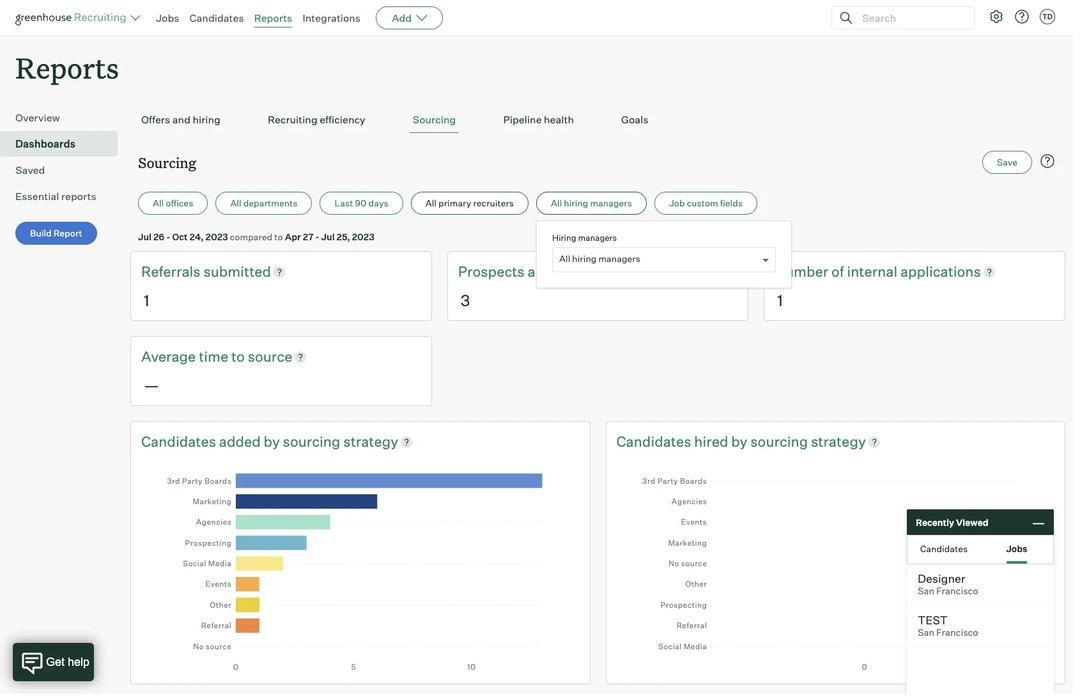 Task type: locate. For each thing, give the bounding box(es) containing it.
to right the time at the bottom of the page
[[232, 348, 245, 365]]

francisco
[[937, 586, 979, 597], [937, 627, 979, 639]]

0 horizontal spatial sourcing link
[[283, 432, 344, 452]]

candidates link
[[190, 12, 244, 24], [141, 432, 219, 452], [617, 432, 695, 452]]

0 horizontal spatial 2023
[[206, 232, 228, 243]]

sourcing button
[[410, 107, 459, 133]]

1 down referrals link
[[144, 291, 150, 310]]

added
[[528, 263, 570, 280], [219, 433, 261, 450]]

san inside 'designer san francisco'
[[918, 586, 935, 597]]

1 for referrals
[[144, 291, 150, 310]]

jobs
[[156, 12, 179, 24], [1007, 543, 1028, 554]]

1 horizontal spatial jul
[[321, 232, 335, 243]]

jul left 26
[[138, 232, 152, 243]]

2 sourcing link from the left
[[751, 432, 812, 452]]

strategy link
[[344, 432, 399, 452], [812, 432, 867, 452]]

90
[[355, 198, 367, 209]]

all inside button
[[551, 198, 562, 209]]

all for all primary recruiters button
[[426, 198, 437, 209]]

0 vertical spatial tab list
[[138, 107, 1059, 133]]

candidates left "hired"
[[617, 433, 692, 450]]

all for all offices "button"
[[153, 198, 164, 209]]

by link
[[264, 432, 283, 452], [732, 432, 751, 452]]

1 horizontal spatial xychart image
[[635, 464, 1037, 672]]

1 vertical spatial added link
[[219, 432, 264, 452]]

0 vertical spatial jobs
[[156, 12, 179, 24]]

strategy for candidates hired by sourcing
[[812, 433, 867, 450]]

save button
[[983, 151, 1033, 174]]

1 horizontal spatial jobs
[[1007, 543, 1028, 554]]

26
[[154, 232, 165, 243]]

internal link
[[848, 262, 901, 282]]

0 vertical spatial san
[[918, 586, 935, 597]]

strategy for candidates added by sourcing
[[344, 433, 399, 450]]

hired
[[695, 433, 729, 450]]

0 horizontal spatial by
[[264, 433, 280, 450]]

last 90 days button
[[320, 192, 403, 215]]

all primary recruiters
[[426, 198, 514, 209]]

1
[[144, 291, 150, 310], [778, 291, 784, 310]]

managers
[[591, 198, 632, 209], [579, 233, 617, 243], [599, 253, 641, 264]]

add button
[[376, 6, 443, 29]]

by for hired
[[732, 433, 748, 450]]

all inside "button"
[[153, 198, 164, 209]]

all left departments
[[230, 198, 242, 209]]

0 horizontal spatial strategy link
[[344, 432, 399, 452]]

managers up hiring managers
[[591, 198, 632, 209]]

2 by from the left
[[732, 433, 748, 450]]

- right 26
[[166, 232, 171, 243]]

candidates right jobs link on the left top
[[190, 12, 244, 24]]

hiring down hiring managers
[[573, 253, 597, 264]]

0 vertical spatial francisco
[[937, 586, 979, 597]]

all for the all departments button
[[230, 198, 242, 209]]

1 strategy link from the left
[[344, 432, 399, 452]]

pipeline
[[504, 113, 542, 126]]

tab list
[[138, 107, 1059, 133], [908, 536, 1054, 564]]

0 horizontal spatial sourcing
[[138, 153, 197, 172]]

jul
[[138, 232, 152, 243], [321, 232, 335, 243]]

1 horizontal spatial -
[[315, 232, 320, 243]]

1 horizontal spatial strategy
[[812, 433, 867, 450]]

applications link
[[901, 262, 982, 282]]

1 strategy from the left
[[344, 433, 399, 450]]

prospects
[[458, 263, 528, 280]]

2023 right 24,
[[206, 232, 228, 243]]

0 horizontal spatial sourcing
[[283, 433, 341, 450]]

1 sourcing link from the left
[[283, 432, 344, 452]]

recently viewed
[[917, 517, 989, 528]]

by link for hired
[[732, 432, 751, 452]]

test san francisco
[[918, 613, 979, 639]]

sourcing
[[283, 433, 341, 450], [751, 433, 809, 450]]

san inside test san francisco
[[918, 627, 935, 639]]

sourcing link
[[283, 432, 344, 452], [751, 432, 812, 452]]

reports down greenhouse recruiting image
[[15, 49, 119, 86]]

xychart image for candidates added by sourcing
[[159, 464, 562, 672]]

1 horizontal spatial to
[[275, 232, 283, 243]]

greenhouse recruiting image
[[15, 10, 130, 26]]

managers right hiring
[[579, 233, 617, 243]]

1 horizontal spatial sourcing link
[[751, 432, 812, 452]]

0 horizontal spatial reports
[[15, 49, 119, 86]]

all primary recruiters button
[[411, 192, 529, 215]]

1 horizontal spatial sourcing
[[413, 113, 456, 126]]

1 jul from the left
[[138, 232, 152, 243]]

0 horizontal spatial jobs
[[156, 12, 179, 24]]

2 strategy from the left
[[812, 433, 867, 450]]

report
[[54, 228, 82, 239]]

1 1 from the left
[[144, 291, 150, 310]]

referrals
[[141, 263, 204, 280]]

configure image
[[989, 9, 1005, 24]]

1 vertical spatial hiring
[[564, 198, 589, 209]]

0 vertical spatial reports
[[254, 12, 293, 24]]

2 sourcing from the left
[[751, 433, 809, 450]]

candidates
[[190, 12, 244, 24], [141, 433, 216, 450], [617, 433, 692, 450], [921, 543, 968, 554]]

francisco inside test san francisco
[[937, 627, 979, 639]]

hiring up hiring managers
[[564, 198, 589, 209]]

francisco up test san francisco
[[937, 586, 979, 597]]

1 by from the left
[[264, 433, 280, 450]]

jul left 25,
[[321, 232, 335, 243]]

1 horizontal spatial reports
[[254, 12, 293, 24]]

reports left integrations
[[254, 12, 293, 24]]

oct
[[172, 232, 188, 243]]

san down 'designer san francisco'
[[918, 627, 935, 639]]

0 horizontal spatial to
[[232, 348, 245, 365]]

number
[[775, 263, 829, 280]]

all left offices
[[153, 198, 164, 209]]

last 90 days
[[335, 198, 389, 209]]

hired link
[[695, 432, 732, 452]]

-
[[166, 232, 171, 243], [315, 232, 320, 243]]

0 horizontal spatial jul
[[138, 232, 152, 243]]

1 horizontal spatial 2023
[[352, 232, 375, 243]]

fields
[[721, 198, 743, 209]]

1 san from the top
[[918, 586, 935, 597]]

added link
[[528, 262, 570, 282], [219, 432, 264, 452]]

pipeline health
[[504, 113, 574, 126]]

all hiring managers down hiring managers
[[560, 253, 641, 264]]

0 horizontal spatial by link
[[264, 432, 283, 452]]

0 horizontal spatial -
[[166, 232, 171, 243]]

1 horizontal spatial 1
[[778, 291, 784, 310]]

san up the test
[[918, 586, 935, 597]]

1 horizontal spatial added link
[[528, 262, 570, 282]]

0 vertical spatial all hiring managers
[[551, 198, 632, 209]]

all hiring managers up hiring managers
[[551, 198, 632, 209]]

2 1 from the left
[[778, 291, 784, 310]]

francisco down 'designer san francisco'
[[937, 627, 979, 639]]

all left the primary
[[426, 198, 437, 209]]

viewed
[[957, 517, 989, 528]]

1 vertical spatial san
[[918, 627, 935, 639]]

candidates down recently viewed
[[921, 543, 968, 554]]

—
[[144, 376, 159, 395]]

jul 26 - oct 24, 2023 compared to apr 27 - jul 25, 2023
[[138, 232, 375, 243]]

number link
[[775, 262, 832, 282]]

1 down the number
[[778, 291, 784, 310]]

all
[[153, 198, 164, 209], [230, 198, 242, 209], [426, 198, 437, 209], [551, 198, 562, 209], [560, 253, 571, 264]]

1 francisco from the top
[[937, 586, 979, 597]]

tab list containing offers and hiring
[[138, 107, 1059, 133]]

hiring right and
[[193, 113, 221, 126]]

time
[[199, 348, 228, 365]]

xychart image
[[159, 464, 562, 672], [635, 464, 1037, 672]]

faq image
[[1041, 154, 1056, 169]]

- right 27
[[315, 232, 320, 243]]

francisco inside 'designer san francisco'
[[937, 586, 979, 597]]

0 vertical spatial added
[[528, 263, 570, 280]]

all up hiring
[[551, 198, 562, 209]]

francisco for test
[[937, 627, 979, 639]]

to left apr
[[275, 232, 283, 243]]

sourcing
[[413, 113, 456, 126], [138, 153, 197, 172]]

1 vertical spatial to
[[232, 348, 245, 365]]

managers down hiring managers
[[599, 253, 641, 264]]

submitted
[[204, 263, 271, 280]]

2 by link from the left
[[732, 432, 751, 452]]

1 horizontal spatial by
[[732, 433, 748, 450]]

strategy link for candidates added by sourcing
[[344, 432, 399, 452]]

1 horizontal spatial sourcing
[[751, 433, 809, 450]]

0 horizontal spatial strategy
[[344, 433, 399, 450]]

apr
[[285, 232, 301, 243]]

1 horizontal spatial by link
[[732, 432, 751, 452]]

all inside button
[[426, 198, 437, 209]]

recently
[[917, 517, 955, 528]]

0 vertical spatial to
[[275, 232, 283, 243]]

td button
[[1038, 6, 1059, 27]]

1 by link from the left
[[264, 432, 283, 452]]

dashboards
[[15, 138, 76, 150]]

0 vertical spatial sourcing
[[413, 113, 456, 126]]

0 vertical spatial hiring
[[193, 113, 221, 126]]

all inside button
[[230, 198, 242, 209]]

build
[[30, 228, 52, 239]]

0 vertical spatial added link
[[528, 262, 570, 282]]

1 xychart image from the left
[[159, 464, 562, 672]]

2 strategy link from the left
[[812, 432, 867, 452]]

1 horizontal spatial strategy link
[[812, 432, 867, 452]]

1 vertical spatial francisco
[[937, 627, 979, 639]]

0 horizontal spatial 1
[[144, 291, 150, 310]]

to
[[275, 232, 283, 243], [232, 348, 245, 365]]

by
[[264, 433, 280, 450], [732, 433, 748, 450]]

2 jul from the left
[[321, 232, 335, 243]]

offers and hiring
[[141, 113, 221, 126]]

2 san from the top
[[918, 627, 935, 639]]

reports link
[[254, 12, 293, 24]]

number of internal
[[775, 263, 901, 280]]

0 vertical spatial managers
[[591, 198, 632, 209]]

hiring
[[193, 113, 221, 126], [564, 198, 589, 209], [573, 253, 597, 264]]

1 vertical spatial reports
[[15, 49, 119, 86]]

goals
[[622, 113, 649, 126]]

0 horizontal spatial added
[[219, 433, 261, 450]]

2 francisco from the top
[[937, 627, 979, 639]]

2023
[[206, 232, 228, 243], [352, 232, 375, 243]]

2 xychart image from the left
[[635, 464, 1037, 672]]

saved
[[15, 164, 45, 177]]

1 vertical spatial jobs
[[1007, 543, 1028, 554]]

offers
[[141, 113, 170, 126]]

1 2023 from the left
[[206, 232, 228, 243]]

0 horizontal spatial xychart image
[[159, 464, 562, 672]]

2023 right 25,
[[352, 232, 375, 243]]

1 sourcing from the left
[[283, 433, 341, 450]]

1 vertical spatial tab list
[[908, 536, 1054, 564]]

candidates inside tab list
[[921, 543, 968, 554]]



Task type: vqa. For each thing, say whether or not it's contained in the screenshot.
Francisco related to Designer
yes



Task type: describe. For each thing, give the bounding box(es) containing it.
integrations link
[[303, 12, 361, 24]]

hiring managers
[[553, 233, 617, 243]]

recruiters
[[474, 198, 514, 209]]

essential reports link
[[15, 189, 113, 204]]

build report
[[30, 228, 82, 239]]

recruiting efficiency button
[[265, 107, 369, 133]]

jobs link
[[156, 12, 179, 24]]

1 horizontal spatial added
[[528, 263, 570, 280]]

average
[[141, 348, 196, 365]]

of link
[[832, 262, 848, 282]]

by for added
[[264, 433, 280, 450]]

candidates hired by sourcing
[[617, 433, 812, 450]]

job custom fields button
[[655, 192, 758, 215]]

last
[[335, 198, 353, 209]]

francisco for designer
[[937, 586, 979, 597]]

recruiting
[[268, 113, 318, 126]]

all departments button
[[216, 192, 312, 215]]

all for all hiring managers button
[[551, 198, 562, 209]]

average time to
[[141, 348, 248, 365]]

3
[[461, 291, 470, 310]]

candidates added by sourcing
[[141, 433, 344, 450]]

1 - from the left
[[166, 232, 171, 243]]

overview
[[15, 111, 60, 124]]

build report button
[[15, 222, 97, 245]]

prospects link
[[458, 262, 528, 282]]

24,
[[190, 232, 204, 243]]

1 for number
[[778, 291, 784, 310]]

candidates link for candidates added by sourcing
[[141, 432, 219, 452]]

test
[[918, 613, 948, 627]]

add
[[392, 12, 412, 24]]

average link
[[141, 347, 199, 367]]

internal
[[848, 263, 898, 280]]

1 vertical spatial managers
[[579, 233, 617, 243]]

reports
[[61, 190, 96, 203]]

all hiring managers button
[[537, 192, 647, 215]]

Search text field
[[860, 9, 963, 27]]

sourcing for candidates hired by sourcing
[[751, 433, 809, 450]]

recruiting efficiency
[[268, 113, 366, 126]]

hiring inside button
[[564, 198, 589, 209]]

2 vertical spatial hiring
[[573, 253, 597, 264]]

tab list containing candidates
[[908, 536, 1054, 564]]

td button
[[1041, 9, 1056, 24]]

xychart image for candidates hired by sourcing
[[635, 464, 1037, 672]]

custom
[[687, 198, 719, 209]]

1 vertical spatial added
[[219, 433, 261, 450]]

all down hiring
[[560, 253, 571, 264]]

san for test
[[918, 627, 935, 639]]

hiring inside button
[[193, 113, 221, 126]]

designer san francisco
[[918, 572, 979, 597]]

time link
[[199, 347, 232, 367]]

designer
[[918, 572, 966, 586]]

health
[[544, 113, 574, 126]]

essential reports
[[15, 190, 96, 203]]

applications
[[901, 263, 982, 280]]

days
[[369, 198, 389, 209]]

all hiring managers inside button
[[551, 198, 632, 209]]

1 vertical spatial all hiring managers
[[560, 253, 641, 264]]

job custom fields
[[670, 198, 743, 209]]

all departments
[[230, 198, 298, 209]]

goals button
[[618, 107, 652, 133]]

managers inside button
[[591, 198, 632, 209]]

pipeline health button
[[500, 107, 578, 133]]

essential
[[15, 190, 59, 203]]

offers and hiring button
[[138, 107, 224, 133]]

2 - from the left
[[315, 232, 320, 243]]

san for designer
[[918, 586, 935, 597]]

to link
[[232, 347, 248, 367]]

integrations
[[303, 12, 361, 24]]

candidates link for candidates hired by sourcing
[[617, 432, 695, 452]]

hiring
[[553, 233, 577, 243]]

strategy link for candidates hired by sourcing
[[812, 432, 867, 452]]

job
[[670, 198, 685, 209]]

efficiency
[[320, 113, 366, 126]]

referrals link
[[141, 262, 204, 282]]

compared
[[230, 232, 273, 243]]

by link for added
[[264, 432, 283, 452]]

sourcing for candidates added by sourcing
[[283, 433, 341, 450]]

0 horizontal spatial added link
[[219, 432, 264, 452]]

2 2023 from the left
[[352, 232, 375, 243]]

departments
[[243, 198, 298, 209]]

overview link
[[15, 110, 113, 125]]

all offices
[[153, 198, 193, 209]]

td
[[1043, 12, 1053, 21]]

primary
[[439, 198, 472, 209]]

sourcing link for candidates added by sourcing
[[283, 432, 344, 452]]

source link
[[248, 347, 293, 367]]

1 vertical spatial sourcing
[[138, 153, 197, 172]]

2 vertical spatial managers
[[599, 253, 641, 264]]

candidates down the —
[[141, 433, 216, 450]]

25,
[[337, 232, 350, 243]]

27
[[303, 232, 314, 243]]

of
[[832, 263, 845, 280]]

save
[[998, 157, 1018, 168]]

jobs inside tab list
[[1007, 543, 1028, 554]]

sourcing link for candidates hired by sourcing
[[751, 432, 812, 452]]

submitted link
[[204, 262, 271, 282]]

sourcing inside button
[[413, 113, 456, 126]]

all offices button
[[138, 192, 208, 215]]

saved link
[[15, 163, 113, 178]]

source
[[248, 348, 293, 365]]

and
[[173, 113, 191, 126]]



